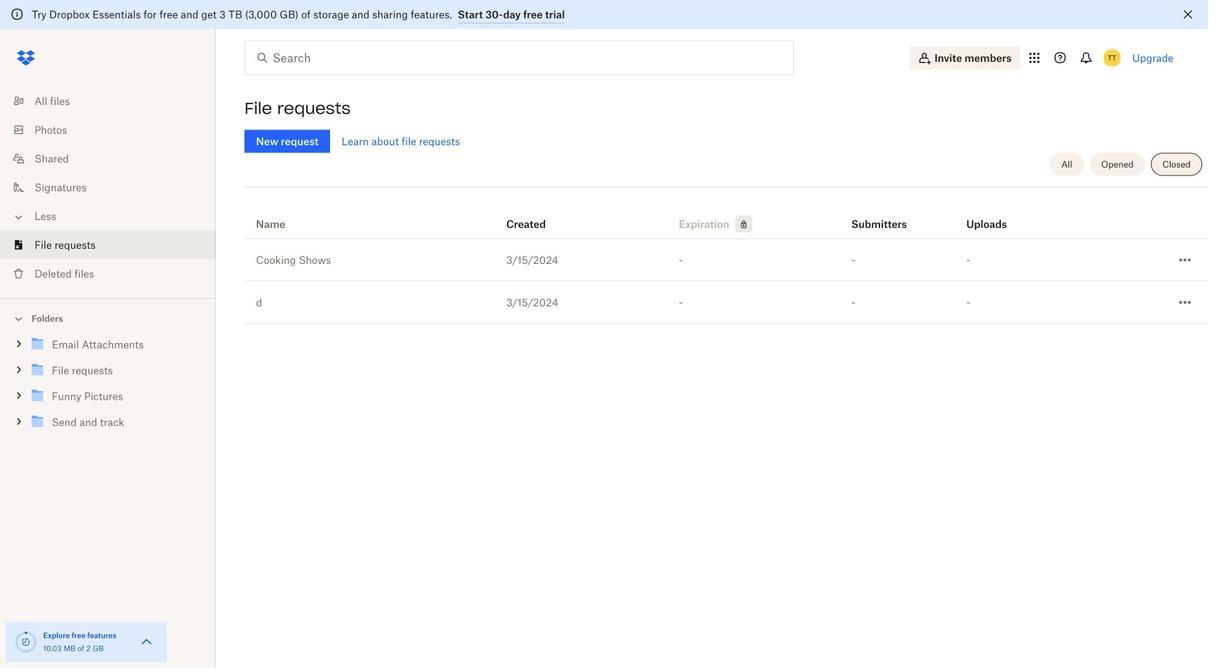 Task type: locate. For each thing, give the bounding box(es) containing it.
1 horizontal spatial column header
[[967, 198, 1024, 233]]

quota usage image
[[14, 631, 37, 654]]

1 vertical spatial more actions image
[[1177, 294, 1194, 311]]

more actions image
[[1177, 251, 1194, 269], [1177, 294, 1194, 311]]

row group
[[245, 239, 1209, 324]]

0 horizontal spatial column header
[[852, 198, 909, 233]]

alert
[[0, 0, 1209, 29]]

less image
[[12, 210, 26, 224]]

column header
[[852, 198, 909, 233], [967, 198, 1024, 233]]

table
[[245, 192, 1209, 324]]

row
[[245, 192, 1209, 239], [245, 239, 1209, 282], [245, 282, 1209, 324]]

group
[[0, 329, 216, 446]]

list
[[0, 78, 216, 298]]

list item
[[0, 231, 216, 259]]

Search in folder "Dropbox" text field
[[273, 49, 764, 67]]

1 row from the top
[[245, 192, 1209, 239]]

pro trial element
[[730, 215, 753, 233]]

0 vertical spatial more actions image
[[1177, 251, 1194, 269]]



Task type: vqa. For each thing, say whether or not it's contained in the screenshot.
Quota usage image
yes



Task type: describe. For each thing, give the bounding box(es) containing it.
3 row from the top
[[245, 282, 1209, 324]]

quota usage progress bar
[[14, 631, 37, 654]]

2 row from the top
[[245, 239, 1209, 282]]

2 more actions image from the top
[[1177, 294, 1194, 311]]

1 more actions image from the top
[[1177, 251, 1194, 269]]

2 column header from the left
[[967, 198, 1024, 233]]

dropbox image
[[12, 44, 40, 72]]

1 column header from the left
[[852, 198, 909, 233]]



